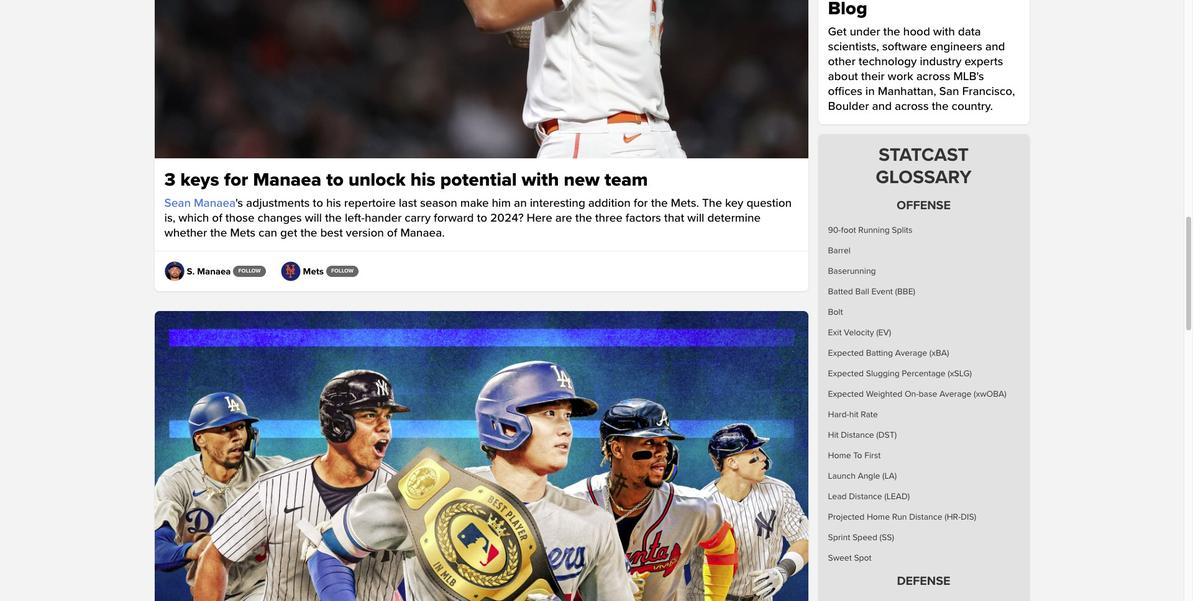 Task type: locate. For each thing, give the bounding box(es) containing it.
0 horizontal spatial will
[[305, 211, 322, 225]]

manaea up which
[[194, 196, 236, 211]]

to
[[326, 168, 344, 191], [313, 196, 323, 211], [477, 211, 487, 225]]

his up last at the top left of the page
[[410, 168, 435, 191]]

2 vertical spatial to
[[477, 211, 487, 225]]

him
[[492, 196, 511, 211]]

distance
[[841, 430, 874, 440], [849, 491, 882, 502], [909, 512, 942, 522]]

for up factors
[[634, 196, 648, 211]]

1 vertical spatial distance
[[849, 491, 882, 502]]

1 vertical spatial of
[[387, 226, 397, 240]]

country.
[[952, 99, 993, 113]]

manaea for sean manaea
[[194, 196, 236, 211]]

hard-hit rate link
[[828, 409, 878, 420]]

1 vertical spatial average
[[940, 389, 972, 399]]

to up best
[[313, 196, 323, 211]]

1 horizontal spatial with
[[933, 25, 955, 39]]

1 horizontal spatial of
[[387, 226, 397, 240]]

0 horizontal spatial of
[[212, 211, 222, 225]]

adjustments
[[246, 196, 310, 211]]

2 vertical spatial distance
[[909, 512, 942, 522]]

team
[[604, 168, 648, 191]]

launch
[[828, 471, 856, 481]]

slugging
[[866, 368, 900, 379]]

the up best
[[325, 211, 342, 225]]

will down mets.
[[687, 211, 704, 225]]

launch angle (la)
[[828, 471, 897, 481]]

0 vertical spatial with
[[933, 25, 955, 39]]

1 follow button from the left
[[233, 266, 266, 277]]

expected left slugging
[[828, 368, 864, 379]]

last
[[399, 196, 417, 211]]

other
[[828, 54, 856, 69]]

1 vertical spatial mets
[[303, 266, 324, 277]]

0 vertical spatial expected
[[828, 348, 864, 358]]

1 vertical spatial across
[[895, 99, 929, 113]]

home to first
[[828, 450, 881, 461]]

0 vertical spatial of
[[212, 211, 222, 225]]

's adjustments to his repertoire last season make him an interesting addition for the mets. the key question is, which of those changes will the left-hander carry forward to 2024? here are the three factors that will determine whether the mets can get the best version of manaea.
[[164, 196, 792, 240]]

the down san
[[932, 99, 949, 113]]

1 vertical spatial expected
[[828, 368, 864, 379]]

sprint speed (ss) link
[[828, 532, 894, 543]]

offices
[[828, 84, 863, 98]]

changes
[[258, 211, 302, 225]]

event
[[872, 286, 893, 297]]

expected weighted on-base average (xwoba)
[[828, 389, 1007, 399]]

average down (xslg)
[[940, 389, 972, 399]]

home
[[828, 450, 851, 461], [867, 512, 890, 522]]

base
[[919, 389, 937, 399]]

0 vertical spatial distance
[[841, 430, 874, 440]]

foot
[[841, 225, 856, 235]]

1 vertical spatial to
[[313, 196, 323, 211]]

distance up to
[[841, 430, 874, 440]]

and down "in"
[[872, 99, 892, 113]]

here
[[527, 211, 552, 225]]

season
[[420, 196, 457, 211]]

2 follow from the left
[[331, 268, 354, 275]]

hit distance (dst) link
[[828, 430, 897, 440]]

distance down launch angle (la) link
[[849, 491, 882, 502]]

with up engineers
[[933, 25, 955, 39]]

distance for hit
[[841, 430, 874, 440]]

of down hander
[[387, 226, 397, 240]]

home left run on the bottom right
[[867, 512, 890, 522]]

1 vertical spatial his
[[326, 196, 341, 211]]

expected
[[828, 348, 864, 358], [828, 368, 864, 379], [828, 389, 864, 399]]

1 horizontal spatial follow
[[331, 268, 354, 275]]

0 horizontal spatial average
[[895, 348, 927, 358]]

0 horizontal spatial follow
[[238, 268, 261, 275]]

0 horizontal spatial his
[[326, 196, 341, 211]]

sean
[[164, 196, 191, 211]]

90-foot running splits
[[828, 225, 913, 235]]

distance right run on the bottom right
[[909, 512, 942, 522]]

manaea for s. manaea
[[197, 266, 231, 277]]

average up 'expected slugging percentage (xslg)' link
[[895, 348, 927, 358]]

technology
[[859, 54, 917, 69]]

that
[[664, 211, 684, 225]]

and up experts
[[985, 39, 1005, 54]]

1 vertical spatial manaea
[[194, 196, 236, 211]]

2 vertical spatial expected
[[828, 389, 864, 399]]

expected slugging percentage (xslg) link
[[828, 368, 972, 379]]

the up software
[[883, 25, 900, 39]]

work
[[888, 69, 913, 84]]

across down manhattan,
[[895, 99, 929, 113]]

mets image
[[281, 262, 301, 281]]

hard-
[[828, 409, 849, 420]]

's
[[236, 196, 243, 211]]

to down make
[[477, 211, 487, 225]]

1 horizontal spatial follow button
[[326, 266, 359, 277]]

0 vertical spatial his
[[410, 168, 435, 191]]

2 vertical spatial manaea
[[197, 266, 231, 277]]

unlock
[[348, 168, 406, 191]]

0 vertical spatial mets
[[230, 226, 256, 240]]

his up best
[[326, 196, 341, 211]]

data
[[958, 25, 981, 39]]

for up 's
[[224, 168, 248, 191]]

s.
[[187, 266, 195, 277]]

mets down those
[[230, 226, 256, 240]]

expected down the "exit"
[[828, 348, 864, 358]]

1 horizontal spatial average
[[940, 389, 972, 399]]

1 horizontal spatial will
[[687, 211, 704, 225]]

0 vertical spatial for
[[224, 168, 248, 191]]

mets.
[[671, 196, 699, 211]]

1 vertical spatial with
[[522, 168, 559, 191]]

2 follow button from the left
[[326, 266, 359, 277]]

1 expected from the top
[[828, 348, 864, 358]]

sprint
[[828, 532, 850, 543]]

0 horizontal spatial home
[[828, 450, 851, 461]]

projected home run distance (hr-dis) link
[[828, 512, 976, 522]]

follow button down best
[[326, 266, 359, 277]]

mets right mets icon
[[303, 266, 324, 277]]

1 horizontal spatial and
[[985, 39, 1005, 54]]

(xba)
[[929, 348, 949, 358]]

2 will from the left
[[687, 211, 704, 225]]

exit velocity (ev)
[[828, 327, 891, 338]]

3 expected from the top
[[828, 389, 864, 399]]

and
[[985, 39, 1005, 54], [872, 99, 892, 113]]

for inside 's adjustments to his repertoire last season make him an interesting addition for the mets. the key question is, which of those changes will the left-hander carry forward to 2024? here are the three factors that will determine whether the mets can get the best version of manaea.
[[634, 196, 648, 211]]

1 vertical spatial for
[[634, 196, 648, 211]]

1 horizontal spatial to
[[326, 168, 344, 191]]

forward
[[434, 211, 474, 225]]

baserunning link
[[828, 266, 876, 276]]

across
[[916, 69, 950, 84], [895, 99, 929, 113]]

on-
[[905, 389, 919, 399]]

of
[[212, 211, 222, 225], [387, 226, 397, 240]]

manhattan,
[[878, 84, 936, 98]]

francisco,
[[962, 84, 1015, 98]]

1 follow from the left
[[238, 268, 261, 275]]

follow down best
[[331, 268, 354, 275]]

expected for expected weighted on-base average (xwoba)
[[828, 389, 864, 399]]

1 vertical spatial home
[[867, 512, 890, 522]]

across down industry
[[916, 69, 950, 84]]

exit velocity (ev) link
[[828, 327, 891, 338]]

statcast
[[879, 143, 969, 166]]

1 horizontal spatial his
[[410, 168, 435, 191]]

2 horizontal spatial to
[[477, 211, 487, 225]]

0 vertical spatial to
[[326, 168, 344, 191]]

manaea
[[253, 168, 321, 191], [194, 196, 236, 211], [197, 266, 231, 277]]

manaea up adjustments
[[253, 168, 321, 191]]

home left to
[[828, 450, 851, 461]]

with
[[933, 25, 955, 39], [522, 168, 559, 191]]

2 expected from the top
[[828, 368, 864, 379]]

follow button right the s. manaea
[[233, 266, 266, 277]]

with up "interesting"
[[522, 168, 559, 191]]

0 horizontal spatial to
[[313, 196, 323, 211]]

to left unlock
[[326, 168, 344, 191]]

barrel link
[[828, 245, 851, 256]]

software
[[882, 39, 927, 54]]

0 horizontal spatial follow button
[[233, 266, 266, 277]]

follow right the s. manaea
[[238, 268, 261, 275]]

of left those
[[212, 211, 222, 225]]

hard-hit rate
[[828, 409, 878, 420]]

0 horizontal spatial mets
[[230, 226, 256, 240]]

(bbe)
[[895, 286, 915, 297]]

expected for expected slugging percentage (xslg)
[[828, 368, 864, 379]]

manaea right s. on the top of the page
[[197, 266, 231, 277]]

1 horizontal spatial for
[[634, 196, 648, 211]]

glossary
[[876, 166, 972, 189]]

0 horizontal spatial and
[[872, 99, 892, 113]]

3
[[164, 168, 176, 191]]

boulder
[[828, 99, 869, 113]]

(lead)
[[884, 491, 910, 502]]

hit distance (dst)
[[828, 430, 897, 440]]

expected up hard-hit rate
[[828, 389, 864, 399]]

the right are
[[575, 211, 592, 225]]

the up that at the top right
[[651, 196, 668, 211]]

will up best
[[305, 211, 322, 225]]

san
[[939, 84, 959, 98]]



Task type: vqa. For each thing, say whether or not it's contained in the screenshot.
Hit Distance (DST)
yes



Task type: describe. For each thing, give the bounding box(es) containing it.
distance for lead
[[849, 491, 882, 502]]

experts
[[965, 54, 1003, 69]]

(ev)
[[876, 327, 891, 338]]

(dst)
[[876, 430, 897, 440]]

factors
[[626, 211, 661, 225]]

an
[[514, 196, 527, 211]]

velocity
[[844, 327, 874, 338]]

angle
[[858, 471, 880, 481]]

follow button for s. manaea
[[233, 266, 266, 277]]

batted ball event (bbe)
[[828, 286, 915, 297]]

90-foot running splits link
[[828, 225, 913, 235]]

version
[[346, 226, 384, 240]]

2024?
[[490, 211, 524, 225]]

sean manaea link
[[164, 196, 236, 211]]

exit
[[828, 327, 842, 338]]

90-
[[828, 225, 841, 235]]

scientists,
[[828, 39, 879, 54]]

0 vertical spatial average
[[895, 348, 927, 358]]

statcast glossary
[[876, 143, 972, 189]]

3 keys for manaea to unlock his potential with new team link
[[164, 168, 798, 191]]

spot
[[854, 553, 872, 563]]

manaea.
[[400, 226, 445, 240]]

the right get
[[300, 226, 317, 240]]

interesting
[[530, 196, 585, 211]]

with inside the get under the hood with data scientists, software engineers and other technology industry experts about their work across mlb's offices in manhattan, san francisco, boulder and across the country.
[[933, 25, 955, 39]]

1 horizontal spatial home
[[867, 512, 890, 522]]

follow button for mets
[[326, 266, 359, 277]]

mlb's best player may not be who you think image
[[154, 311, 808, 602]]

dis)
[[961, 512, 976, 522]]

3 keys for manaea to unlock his potential with new team image
[[154, 0, 808, 158]]

expected weighted on-base average (xwoba) link
[[828, 389, 1007, 399]]

speed
[[853, 532, 877, 543]]

batting
[[866, 348, 893, 358]]

follow for s. manaea
[[238, 268, 261, 275]]

first
[[865, 450, 881, 461]]

launch angle (la) link
[[828, 471, 897, 481]]

projected home run distance (hr-dis)
[[828, 512, 976, 522]]

his inside 's adjustments to his repertoire last season make him an interesting addition for the mets. the key question is, which of those changes will the left-hander carry forward to 2024? here are the three factors that will determine whether the mets can get the best version of manaea.
[[326, 196, 341, 211]]

whether
[[164, 226, 207, 240]]

engineers
[[930, 39, 982, 54]]

bolt
[[828, 307, 843, 317]]

0 vertical spatial home
[[828, 450, 851, 461]]

key
[[725, 196, 744, 211]]

splits
[[892, 225, 913, 235]]

ball
[[855, 286, 869, 297]]

0 vertical spatial manaea
[[253, 168, 321, 191]]

in
[[866, 84, 875, 98]]

addition
[[588, 196, 631, 211]]

can
[[259, 226, 277, 240]]

expected batting average (xba) link
[[828, 348, 949, 358]]

mlb's
[[953, 69, 984, 84]]

lead distance (lead)
[[828, 491, 910, 502]]

s. manaea link
[[164, 262, 231, 281]]

determine
[[707, 211, 761, 225]]

1 vertical spatial and
[[872, 99, 892, 113]]

lead distance (lead) link
[[828, 491, 910, 502]]

home to first link
[[828, 450, 881, 461]]

(xwoba)
[[974, 389, 1007, 399]]

0 horizontal spatial for
[[224, 168, 248, 191]]

the
[[702, 196, 722, 211]]

expected batting average (xba)
[[828, 348, 949, 358]]

statcast glossary link
[[876, 143, 972, 189]]

0 horizontal spatial with
[[522, 168, 559, 191]]

0 vertical spatial and
[[985, 39, 1005, 54]]

run
[[892, 512, 907, 522]]

percentage
[[902, 368, 946, 379]]

1 will from the left
[[305, 211, 322, 225]]

make
[[460, 196, 489, 211]]

left-
[[345, 211, 365, 225]]

repertoire
[[344, 196, 396, 211]]

offense
[[897, 198, 951, 213]]

hit
[[828, 430, 839, 440]]

batted
[[828, 286, 853, 297]]

bolt link
[[828, 307, 843, 317]]

get under the hood with data scientists, software engineers and other technology industry experts about their work across mlb's offices in manhattan, san francisco, boulder and across the country.
[[828, 25, 1015, 113]]

running
[[858, 225, 890, 235]]

is,
[[164, 211, 175, 225]]

0 vertical spatial across
[[916, 69, 950, 84]]

1 horizontal spatial mets
[[303, 266, 324, 277]]

mets inside 's adjustments to his repertoire last season make him an interesting addition for the mets. the key question is, which of those changes will the left-hander carry forward to 2024? here are the three factors that will determine whether the mets can get the best version of manaea.
[[230, 226, 256, 240]]

sweet spot link
[[828, 553, 872, 563]]

under
[[850, 25, 880, 39]]

sprint speed (ss)
[[828, 532, 894, 543]]

expected slugging percentage (xslg)
[[828, 368, 972, 379]]

follow for mets
[[331, 268, 354, 275]]

lead
[[828, 491, 847, 502]]

expected for expected batting average (xba)
[[828, 348, 864, 358]]

question
[[747, 196, 792, 211]]

their
[[861, 69, 885, 84]]

projected
[[828, 512, 865, 522]]

get
[[280, 226, 297, 240]]

the down those
[[210, 226, 227, 240]]

batted ball event (bbe) link
[[828, 286, 915, 297]]

three
[[595, 211, 623, 225]]

hander
[[365, 211, 402, 225]]

s. manaea image
[[164, 262, 184, 281]]

hit
[[849, 409, 859, 420]]

about
[[828, 69, 858, 84]]

best
[[320, 226, 343, 240]]

those
[[225, 211, 255, 225]]

baserunning
[[828, 266, 876, 276]]



